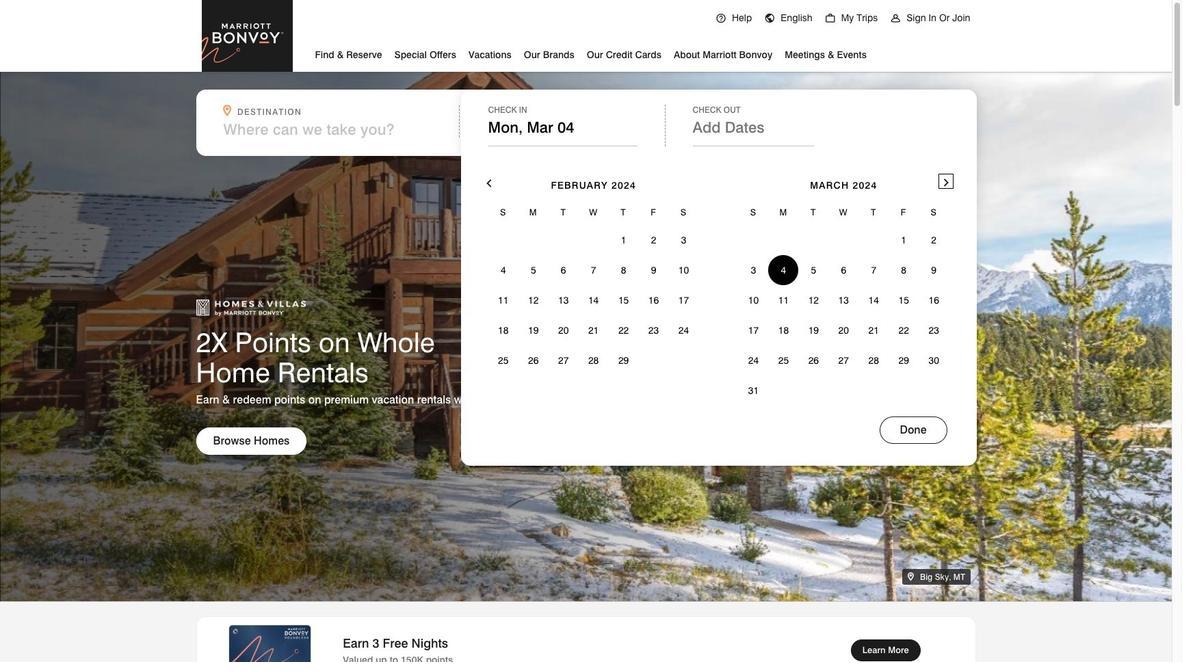 Task type: vqa. For each thing, say whether or not it's contained in the screenshot.
Seychelles (2) link
no



Task type: describe. For each thing, give the bounding box(es) containing it.
2 grid from the left
[[739, 160, 949, 406]]

2 round image from the left
[[890, 13, 901, 24]]

1 round image from the left
[[716, 13, 727, 24]]

location image
[[908, 572, 918, 582]]

1 grid from the left
[[488, 160, 699, 376]]

2 round image from the left
[[765, 13, 775, 24]]

destination field
[[223, 120, 451, 138]]

1 round image from the left
[[825, 13, 836, 24]]

row group for 2nd grid
[[739, 225, 949, 406]]



Task type: locate. For each thing, give the bounding box(es) containing it.
0 horizontal spatial grid
[[488, 160, 699, 376]]

1 horizontal spatial round image
[[765, 13, 775, 24]]

grid
[[488, 160, 699, 376], [739, 160, 949, 406]]

0 horizontal spatial row group
[[488, 225, 699, 376]]

homes & villas by marriott bonvoy image
[[196, 300, 306, 316]]

row group for 2nd grid from right
[[488, 225, 699, 376]]

round image
[[716, 13, 727, 24], [765, 13, 775, 24]]

0 horizontal spatial round image
[[716, 13, 727, 24]]

Where can we take you? text field
[[223, 120, 433, 138]]

1 row group from the left
[[488, 225, 699, 376]]

None search field
[[196, 90, 977, 466]]

round image
[[825, 13, 836, 24], [890, 13, 901, 24]]

1 horizontal spatial grid
[[739, 160, 949, 406]]

1 horizontal spatial round image
[[890, 13, 901, 24]]

1 horizontal spatial row group
[[739, 225, 949, 406]]

row
[[488, 199, 699, 225], [739, 199, 949, 225], [488, 225, 699, 255], [739, 225, 949, 255], [488, 255, 699, 285], [739, 255, 949, 285], [488, 285, 699, 315], [739, 285, 949, 315], [488, 315, 699, 346], [739, 315, 949, 346], [488, 346, 699, 376], [739, 346, 949, 376]]

marriott bonvoy boundless® credit card from chase image
[[213, 625, 327, 662]]

0 horizontal spatial round image
[[825, 13, 836, 24]]

2 row group from the left
[[739, 225, 949, 406]]

row group
[[488, 225, 699, 376], [739, 225, 949, 406]]



